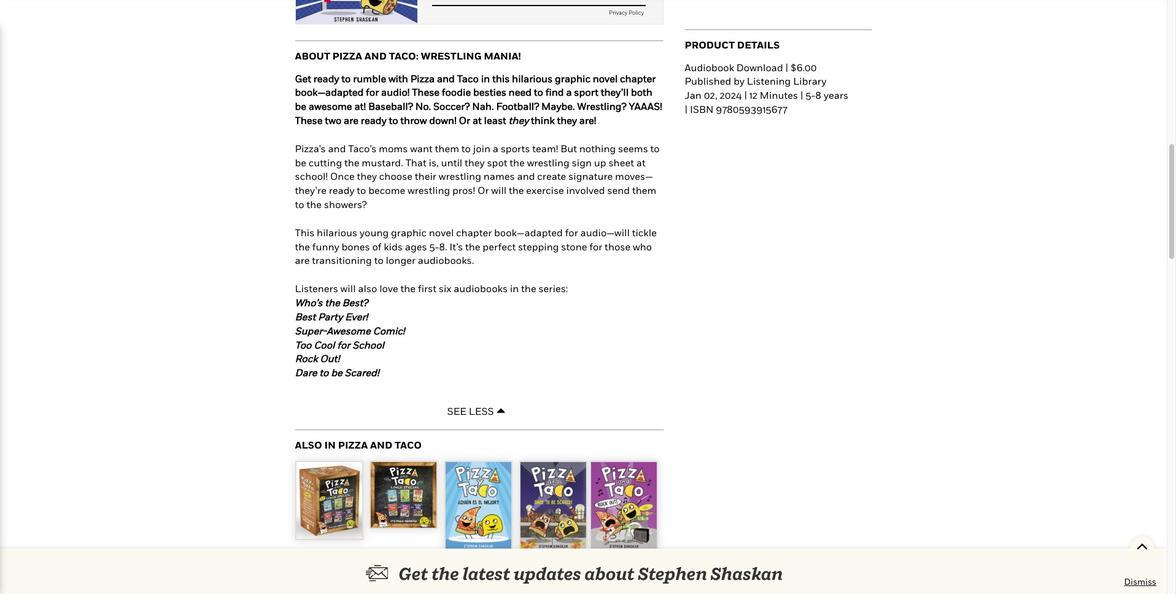 Task type: locate. For each thing, give the bounding box(es) containing it.
1 vertical spatial will
[[341, 283, 356, 295]]

ready
[[314, 72, 339, 84], [361, 114, 387, 127], [329, 184, 355, 197]]

besties
[[473, 86, 507, 98]]

years
[[824, 89, 849, 101]]

novel up they'll
[[593, 72, 618, 84]]

0 vertical spatial will
[[491, 184, 507, 197]]

in inside get ready to rumble with pizza and taco in this hilarious graphic novel chapter book—adapted for audio! these foodie besties need to find a sport they'll both be awesome at! baseball? no. soccer? nah. football? maybe. wrestling? yaaas! these two are ready to throw down! or at least
[[481, 72, 490, 84]]

1 horizontal spatial these
[[412, 86, 440, 98]]

involved
[[567, 184, 605, 197]]

them up until
[[435, 142, 459, 155]]

bones
[[342, 240, 370, 253]]

are inside this hilarious young graphic novel chapter book—adapted for audio—will tickle the funny bones of kids ages 5-8. it's the perfect stepping stone for those who are transitioning to longer audiobooks.
[[295, 255, 310, 267]]

pizza right with
[[411, 72, 435, 84]]

2 vertical spatial ready
[[329, 184, 355, 197]]

school
[[353, 339, 384, 351]]

and up foodie
[[437, 72, 455, 84]]

expand/collapse sign up banner image
[[1137, 537, 1149, 555]]

1 vertical spatial graphic
[[391, 226, 427, 239]]

novel up 8.
[[429, 226, 454, 239]]

0 horizontal spatial at
[[473, 114, 482, 127]]

1 horizontal spatial 5-
[[806, 89, 816, 101]]

0 vertical spatial 5-
[[806, 89, 816, 101]]

to down they're
[[295, 198, 304, 211]]

audiobooks
[[454, 283, 508, 295]]

0 vertical spatial novel
[[593, 72, 618, 84]]

1 vertical spatial hilarious
[[317, 226, 358, 239]]

1 vertical spatial 5-
[[429, 240, 439, 253]]

1 vertical spatial in
[[510, 283, 519, 295]]

this
[[492, 72, 510, 84]]

send
[[607, 184, 630, 197]]

they down maybe.
[[557, 114, 577, 127]]

| left $6.00
[[786, 61, 789, 73]]

out
[[320, 353, 338, 365]]

are inside get ready to rumble with pizza and taco in this hilarious graphic novel chapter book—adapted for audio! these foodie besties need to find a sport they'll both be awesome at! baseball? no. soccer? nah. football? maybe. wrestling? yaaas! these two are ready to throw down! or at least
[[344, 114, 359, 127]]

at inside get ready to rumble with pizza and taco in this hilarious graphic novel chapter book—adapted for audio! these foodie besties need to find a sport they'll both be awesome at! baseball? no. soccer? nah. football? maybe. wrestling? yaaas! these two are ready to throw down! or at least
[[473, 114, 482, 127]]

12
[[750, 89, 758, 101]]

5-
[[806, 89, 816, 101], [429, 240, 439, 253]]

2024
[[720, 89, 742, 101]]

get ready to rumble with pizza and taco in this hilarious graphic novel chapter book—adapted for audio! these foodie besties need to find a sport they'll both be awesome at! baseball? no. soccer? nah. football? maybe. wrestling? yaaas! these two are ready to throw down! or at least
[[295, 72, 662, 127]]

tickle
[[632, 226, 657, 239]]

wrestling down team!
[[527, 156, 570, 169]]

0 vertical spatial at
[[473, 114, 482, 127]]

1 horizontal spatial or
[[478, 184, 489, 197]]

and inside get ready to rumble with pizza and taco in this hilarious graphic novel chapter book—adapted for audio! these foodie besties need to find a sport they'll both be awesome at! baseball? no. soccer? nah. football? maybe. wrestling? yaaas! these two are ready to throw down! or at least
[[437, 72, 455, 84]]

product details
[[685, 39, 780, 51]]

1 vertical spatial get
[[399, 564, 428, 584]]

0 horizontal spatial graphic
[[391, 226, 427, 239]]

at
[[473, 114, 482, 127], [637, 156, 646, 169]]

in
[[481, 72, 490, 84], [510, 283, 519, 295], [325, 439, 336, 451]]

1 vertical spatial or
[[478, 184, 489, 197]]

for down rumble
[[366, 86, 379, 98]]

for up "stone"
[[565, 226, 578, 239]]

for down audio—will at the top of page
[[590, 240, 603, 253]]

the left latest
[[432, 564, 459, 584]]

pizza and taco link
[[338, 439, 422, 451]]

are down this
[[295, 255, 310, 267]]

0 horizontal spatial will
[[341, 283, 356, 295]]

are down at!
[[344, 114, 359, 127]]

and up rumble
[[365, 50, 387, 62]]

1 vertical spatial be
[[295, 156, 306, 169]]

about
[[295, 50, 330, 62]]

or down soccer?
[[459, 114, 470, 127]]

0 horizontal spatial 5-
[[429, 240, 439, 253]]

0 vertical spatial them
[[435, 142, 459, 155]]

at down nah.
[[473, 114, 482, 127]]

find
[[546, 86, 564, 98]]

1 horizontal spatial will
[[491, 184, 507, 197]]

0 horizontal spatial in
[[325, 439, 336, 451]]

5- right ages
[[429, 240, 439, 253]]

them down moves—
[[632, 184, 657, 197]]

dare
[[295, 367, 317, 379]]

book—adapted up awesome
[[295, 86, 364, 98]]

pizza right also
[[338, 439, 368, 451]]

to left the join
[[462, 142, 471, 155]]

0 vertical spatial these
[[412, 86, 440, 98]]

1 vertical spatial at
[[637, 156, 646, 169]]

that
[[406, 156, 427, 169]]

0 vertical spatial or
[[459, 114, 470, 127]]

wrestling
[[527, 156, 570, 169], [439, 170, 481, 183], [408, 184, 450, 197]]

ready down once
[[329, 184, 355, 197]]

pros!
[[453, 184, 475, 197]]

1 horizontal spatial novel
[[593, 72, 618, 84]]

will inside listeners will also love the first six audiobooks in the series: who's the best? best party ever! super-awesome comic! too cool for school rock out ! dare to be scared!
[[341, 283, 356, 295]]

pizza y taco: ¿quién es el mejor? image
[[446, 462, 512, 551]]

pizza up rumble
[[333, 50, 362, 62]]

1 horizontal spatial taco
[[457, 72, 479, 84]]

hilarious
[[512, 72, 553, 84], [317, 226, 358, 239]]

chapter
[[620, 72, 656, 84], [456, 226, 492, 239]]

be down pizza's
[[295, 156, 306, 169]]

the right 'it's'
[[465, 240, 481, 253]]

in up the besties
[[481, 72, 490, 84]]

0 horizontal spatial a
[[493, 142, 499, 155]]

comic!
[[373, 325, 405, 337]]

rumble
[[353, 72, 386, 84]]

0 vertical spatial taco
[[457, 72, 479, 84]]

audiobook
[[685, 61, 734, 73]]

chapter inside this hilarious young graphic novel chapter book—adapted for audio—will tickle the funny bones of kids ages 5-8. it's the perfect stepping stone for those who are transitioning to longer audiobooks.
[[456, 226, 492, 239]]

1 vertical spatial book—adapted
[[494, 226, 563, 239]]

pizza and taco lunch special: 6-book boxed set image
[[296, 462, 362, 539]]

to left rumble
[[342, 72, 351, 84]]

1 horizontal spatial at
[[637, 156, 646, 169]]

to down 'baseball?'
[[389, 114, 398, 127]]

0 vertical spatial in
[[481, 72, 490, 84]]

0 horizontal spatial novel
[[429, 226, 454, 239]]

or
[[459, 114, 470, 127], [478, 184, 489, 197]]

get inside get ready to rumble with pizza and taco in this hilarious graphic novel chapter book—adapted for audio! these foodie besties need to find a sport they'll both be awesome at! baseball? no. soccer? nah. football? maybe. wrestling? yaaas! these two are ready to throw down! or at least
[[295, 72, 311, 84]]

a right find on the left
[[566, 86, 572, 98]]

0 horizontal spatial or
[[459, 114, 470, 127]]

ever!
[[345, 311, 368, 323]]

graphic up sport
[[555, 72, 591, 84]]

be inside listeners will also love the first six audiobooks in the series: who's the best? best party ever! super-awesome comic! too cool for school rock out ! dare to be scared!
[[331, 367, 343, 379]]

these
[[412, 86, 440, 98], [295, 114, 323, 127]]

two
[[325, 114, 342, 127]]

1 vertical spatial ready
[[361, 114, 387, 127]]

in right "audiobooks"
[[510, 283, 519, 295]]

for down "awesome"
[[337, 339, 350, 351]]

1 horizontal spatial them
[[632, 184, 657, 197]]

1 vertical spatial are
[[295, 255, 310, 267]]

be inside pizza's and taco's moms want them to join a sports team! but nothing seems to be cutting the mustard. that is, until they spot the wrestling sign up sheet at school! once they choose their wrestling names and create signature moves— they're ready to become wrestling pros! or will the exercise involved send them to the showers?
[[295, 156, 306, 169]]

1 horizontal spatial in
[[481, 72, 490, 84]]

book—adapted inside this hilarious young graphic novel chapter book—adapted for audio—will tickle the funny bones of kids ages 5-8. it's the perfect stepping stone for those who are transitioning to longer audiobooks.
[[494, 226, 563, 239]]

moves—
[[615, 170, 653, 183]]

wrestling?
[[578, 100, 627, 112]]

1 horizontal spatial chapter
[[620, 72, 656, 84]]

they down the football?
[[509, 114, 529, 127]]

download
[[737, 61, 783, 73]]

these up no.
[[412, 86, 440, 98]]

will up the best?
[[341, 283, 356, 295]]

chapter up both
[[620, 72, 656, 84]]

they down mustard.
[[357, 170, 377, 183]]

and up exercise
[[517, 170, 535, 183]]

the up party
[[325, 297, 340, 309]]

to down of
[[374, 255, 384, 267]]

1 vertical spatial pizza
[[411, 72, 435, 84]]

to left find on the left
[[534, 86, 543, 98]]

0 horizontal spatial are
[[295, 255, 310, 267]]

to down out
[[319, 367, 329, 379]]

graphic up ages
[[391, 226, 427, 239]]

taco inside get ready to rumble with pizza and taco in this hilarious graphic novel chapter book—adapted for audio! these foodie besties need to find a sport they'll both be awesome at! baseball? no. soccer? nah. football? maybe. wrestling? yaaas! these two are ready to throw down! or at least
[[457, 72, 479, 84]]

1 vertical spatial novel
[[429, 226, 454, 239]]

1 horizontal spatial hilarious
[[512, 72, 553, 84]]

and
[[365, 50, 387, 62], [437, 72, 455, 84], [328, 142, 346, 155], [517, 170, 535, 183], [370, 439, 393, 451]]

wrestling down their at the left of the page
[[408, 184, 450, 197]]

details
[[737, 39, 780, 51]]

1 vertical spatial chapter
[[456, 226, 492, 239]]

ready down at!
[[361, 114, 387, 127]]

ready down about
[[314, 72, 339, 84]]

0 horizontal spatial them
[[435, 142, 459, 155]]

chapter up 'it's'
[[456, 226, 492, 239]]

think
[[531, 114, 555, 127]]

taco up pizza and taco lunch special: books 1 - 6 image
[[395, 439, 422, 451]]

super-
[[295, 325, 327, 337]]

for inside listeners will also love the first six audiobooks in the series: who's the best? best party ever! super-awesome comic! too cool for school rock out ! dare to be scared!
[[337, 339, 350, 351]]

series:
[[539, 283, 568, 295]]

1 horizontal spatial a
[[566, 86, 572, 98]]

5- down the library on the top right of the page
[[806, 89, 816, 101]]

0 horizontal spatial taco
[[395, 439, 422, 451]]

be left awesome
[[295, 100, 306, 112]]

in inside listeners will also love the first six audiobooks in the series: who's the best? best party ever! super-awesome comic! too cool for school rock out ! dare to be scared!
[[510, 283, 519, 295]]

a right the join
[[493, 142, 499, 155]]

0 vertical spatial chapter
[[620, 72, 656, 84]]

or right pros!
[[478, 184, 489, 197]]

sheet
[[609, 156, 634, 169]]

they
[[509, 114, 529, 127], [557, 114, 577, 127], [465, 156, 485, 169], [357, 170, 377, 183]]

book—adapted
[[295, 86, 364, 98], [494, 226, 563, 239]]

get
[[295, 72, 311, 84], [399, 564, 428, 584]]

2 horizontal spatial in
[[510, 283, 519, 295]]

0 vertical spatial get
[[295, 72, 311, 84]]

yaaas!
[[629, 100, 662, 112]]

they're
[[295, 184, 327, 197]]

1 vertical spatial wrestling
[[439, 170, 481, 183]]

perfect
[[483, 240, 516, 253]]

about pizza and taco: wrestling mania!
[[295, 50, 521, 62]]

also
[[358, 283, 377, 295]]

baseball?
[[368, 100, 413, 112]]

to up showers?
[[357, 184, 366, 197]]

hilarious up funny
[[317, 226, 358, 239]]

scared!
[[345, 367, 379, 379]]

awesome
[[327, 325, 371, 337]]

these left two
[[295, 114, 323, 127]]

will down names
[[491, 184, 507, 197]]

0 vertical spatial are
[[344, 114, 359, 127]]

book—adapted inside get ready to rumble with pizza and taco in this hilarious graphic novel chapter book—adapted for audio! these foodie besties need to find a sport they'll both be awesome at! baseball? no. soccer? nah. football? maybe. wrestling? yaaas! these two are ready to throw down! or at least
[[295, 86, 364, 98]]

0 horizontal spatial these
[[295, 114, 323, 127]]

for
[[366, 86, 379, 98], [565, 226, 578, 239], [590, 240, 603, 253], [337, 339, 350, 351]]

maybe.
[[542, 100, 575, 112]]

2 vertical spatial be
[[331, 367, 343, 379]]

book—adapted up stepping
[[494, 226, 563, 239]]

0 horizontal spatial book—adapted
[[295, 86, 364, 98]]

pizza
[[333, 50, 362, 62], [411, 72, 435, 84], [338, 439, 368, 451]]

0 vertical spatial a
[[566, 86, 572, 98]]

1 horizontal spatial book—adapted
[[494, 226, 563, 239]]

in right also
[[325, 439, 336, 451]]

1 horizontal spatial graphic
[[555, 72, 591, 84]]

at up moves—
[[637, 156, 646, 169]]

1 vertical spatial a
[[493, 142, 499, 155]]

less
[[469, 405, 494, 418]]

0 vertical spatial graphic
[[555, 72, 591, 84]]

wrestling up pros!
[[439, 170, 481, 183]]

novel inside this hilarious young graphic novel chapter book—adapted for audio—will tickle the funny bones of kids ages 5-8. it's the perfect stepping stone for those who are transitioning to longer audiobooks.
[[429, 226, 454, 239]]

taco's
[[348, 142, 377, 155]]

0 horizontal spatial hilarious
[[317, 226, 358, 239]]

dismiss link
[[1125, 576, 1157, 588]]

be down "!"
[[331, 367, 343, 379]]

1 vertical spatial taco
[[395, 439, 422, 451]]

the down names
[[509, 184, 524, 197]]

8.
[[439, 240, 447, 253]]

those
[[605, 240, 631, 253]]

| left the 12
[[745, 89, 747, 101]]

cool
[[314, 339, 335, 351]]

| left isbn
[[685, 103, 688, 116]]

will inside pizza's and taco's moms want them to join a sports team! but nothing seems to be cutting the mustard. that is, until they spot the wrestling sign up sheet at school! once they choose their wrestling names and create signature moves— they're ready to become wrestling pros! or will the exercise involved send them to the showers?
[[491, 184, 507, 197]]

0 vertical spatial book—adapted
[[295, 86, 364, 98]]

1 horizontal spatial are
[[344, 114, 359, 127]]

taco up foodie
[[457, 72, 479, 84]]

mania!
[[484, 50, 521, 62]]

1 horizontal spatial get
[[399, 564, 428, 584]]

0 horizontal spatial get
[[295, 72, 311, 84]]

02,
[[704, 89, 718, 101]]

0 horizontal spatial chapter
[[456, 226, 492, 239]]

the left series:
[[521, 283, 537, 295]]

nothing
[[580, 142, 616, 155]]

pizza and taco: dare to be scared! image
[[521, 462, 586, 551]]

hilarious up "need"
[[512, 72, 553, 84]]

0 vertical spatial hilarious
[[512, 72, 553, 84]]

0 vertical spatial be
[[295, 100, 306, 112]]

will
[[491, 184, 507, 197], [341, 283, 356, 295]]

team!
[[533, 142, 558, 155]]

audio!
[[381, 86, 410, 98]]

stephen
[[638, 564, 707, 584]]

latest
[[463, 564, 510, 584]]

but
[[561, 142, 577, 155]]

the down the sports
[[510, 156, 525, 169]]

it's
[[450, 240, 463, 253]]



Task type: vqa. For each thing, say whether or not it's contained in the screenshot.
THE ADD
no



Task type: describe. For each thing, give the bounding box(es) containing it.
this hilarious young graphic novel chapter book—adapted for audio—will tickle the funny bones of kids ages 5-8. it's the perfect stepping stone for those who are transitioning to longer audiobooks.
[[295, 226, 657, 267]]

party
[[318, 311, 343, 323]]

or inside get ready to rumble with pizza and taco in this hilarious graphic novel chapter book—adapted for audio! these foodie besties need to find a sport they'll both be awesome at! baseball? no. soccer? nah. football? maybe. wrestling? yaaas! these two are ready to throw down! or at least
[[459, 114, 470, 127]]

funny
[[312, 240, 339, 253]]

2 vertical spatial pizza
[[338, 439, 368, 451]]

choose
[[379, 170, 413, 183]]

kids
[[384, 240, 403, 253]]

first
[[418, 283, 437, 295]]

novel inside get ready to rumble with pizza and taco in this hilarious graphic novel chapter book—adapted for audio! these foodie besties need to find a sport they'll both be awesome at! baseball? no. soccer? nah. football? maybe. wrestling? yaaas! these two are ready to throw down! or at least
[[593, 72, 618, 84]]

best?
[[342, 297, 368, 309]]

and up cutting
[[328, 142, 346, 155]]

both
[[631, 86, 653, 98]]

get for get the latest updates about stephen shaskan
[[399, 564, 428, 584]]

5- inside audiobook download        | $6.00 published by listening library jan 02, 2024 | 12 minutes | 5-8 years | isbn 9780593915677
[[806, 89, 816, 101]]

they down the join
[[465, 156, 485, 169]]

isbn
[[690, 103, 714, 116]]

at inside pizza's and taco's moms want them to join a sports team! but nothing seems to be cutting the mustard. that is, until they spot the wrestling sign up sheet at school! once they choose their wrestling names and create signature moves— they're ready to become wrestling pros! or will the exercise involved send them to the showers?
[[637, 156, 646, 169]]

nah.
[[472, 100, 494, 112]]

mustard.
[[362, 156, 403, 169]]

jan
[[685, 89, 702, 101]]

be inside get ready to rumble with pizza and taco in this hilarious graphic novel chapter book—adapted for audio! these foodie besties need to find a sport they'll both be awesome at! baseball? no. soccer? nah. football? maybe. wrestling? yaaas! these two are ready to throw down! or at least
[[295, 100, 306, 112]]

six
[[439, 283, 452, 295]]

graphic inside this hilarious young graphic novel chapter book—adapted for audio—will tickle the funny bones of kids ages 5-8. it's the perfect stepping stone for those who are transitioning to longer audiobooks.
[[391, 226, 427, 239]]

sport
[[574, 86, 599, 98]]

transitioning
[[312, 255, 372, 267]]

moms
[[379, 142, 408, 155]]

hilarious inside this hilarious young graphic novel chapter book—adapted for audio—will tickle the funny bones of kids ages 5-8. it's the perfect stepping stone for those who are transitioning to longer audiobooks.
[[317, 226, 358, 239]]

cutting
[[309, 156, 342, 169]]

their
[[415, 170, 437, 183]]

to inside listeners will also love the first six audiobooks in the series: who's the best? best party ever! super-awesome comic! too cool for school rock out ! dare to be scared!
[[319, 367, 329, 379]]

pizza and taco: rock out! image
[[591, 462, 657, 551]]

of
[[372, 240, 382, 253]]

stepping
[[518, 240, 559, 253]]

spot
[[487, 156, 508, 169]]

1 vertical spatial them
[[632, 184, 657, 197]]

to inside this hilarious young graphic novel chapter book—adapted for audio—will tickle the funny bones of kids ages 5-8. it's the perfect stepping stone for those who are transitioning to longer audiobooks.
[[374, 255, 384, 267]]

0 vertical spatial wrestling
[[527, 156, 570, 169]]

1 vertical spatial these
[[295, 114, 323, 127]]

to right seems
[[651, 142, 660, 155]]

up
[[594, 156, 607, 169]]

want
[[410, 142, 433, 155]]

is,
[[429, 156, 439, 169]]

pizza's
[[295, 142, 326, 155]]

and up pizza and taco lunch special: books 1 - 6 image
[[370, 439, 393, 451]]

a inside get ready to rumble with pizza and taco in this hilarious graphic novel chapter book—adapted for audio! these foodie besties need to find a sport they'll both be awesome at! baseball? no. soccer? nah. football? maybe. wrestling? yaaas! these two are ready to throw down! or at least
[[566, 86, 572, 98]]

in for audiobooks
[[510, 283, 519, 295]]

library
[[793, 75, 827, 87]]

the down this
[[295, 240, 310, 253]]

love
[[380, 283, 398, 295]]

sports
[[501, 142, 530, 155]]

updates
[[514, 564, 581, 584]]

see less button
[[441, 399, 517, 418]]

pizza inside get ready to rumble with pizza and taco in this hilarious graphic novel chapter book—adapted for audio! these foodie besties need to find a sport they'll both be awesome at! baseball? no. soccer? nah. football? maybe. wrestling? yaaas! these two are ready to throw down! or at least
[[411, 72, 435, 84]]

dismiss
[[1125, 577, 1157, 587]]

rock
[[295, 353, 318, 365]]

no.
[[416, 100, 431, 112]]

with
[[389, 72, 408, 84]]

hilarious inside get ready to rumble with pizza and taco in this hilarious graphic novel chapter book—adapted for audio! these foodie besties need to find a sport they'll both be awesome at! baseball? no. soccer? nah. football? maybe. wrestling? yaaas! these two are ready to throw down! or at least
[[512, 72, 553, 84]]

the left first
[[401, 283, 416, 295]]

once
[[330, 170, 355, 183]]

audiobook download        | $6.00 published by listening library jan 02, 2024 | 12 minutes | 5-8 years | isbn 9780593915677
[[685, 61, 849, 116]]

minutes
[[760, 89, 798, 101]]

school!
[[295, 170, 328, 183]]

pizza's and taco's moms want them to join a sports team! but nothing seems to be cutting the mustard. that is, until they spot the wrestling sign up sheet at school! once they choose their wrestling names and create signature moves— they're ready to become wrestling pros! or will the exercise involved send them to the showers?
[[295, 142, 660, 211]]

this
[[295, 226, 315, 239]]

9780593915677
[[716, 103, 788, 116]]

graphic inside get ready to rumble with pizza and taco in this hilarious graphic novel chapter book—adapted for audio! these foodie besties need to find a sport they'll both be awesome at! baseball? no. soccer? nah. football? maybe. wrestling? yaaas! these two are ready to throw down! or at least
[[555, 72, 591, 84]]

create
[[537, 170, 566, 183]]

$6.00
[[791, 61, 817, 73]]

sign
[[572, 156, 592, 169]]

the down they're
[[307, 198, 322, 211]]

least
[[484, 114, 506, 127]]

chapter inside get ready to rumble with pizza and taco in this hilarious graphic novel chapter book—adapted for audio! these foodie besties need to find a sport they'll both be awesome at! baseball? no. soccer? nah. football? maybe. wrestling? yaaas! these two are ready to throw down! or at least
[[620, 72, 656, 84]]

soccer?
[[434, 100, 470, 112]]

stone
[[561, 240, 587, 253]]

!
[[338, 353, 340, 365]]

foodie
[[442, 86, 471, 98]]

signature
[[569, 170, 613, 183]]

young
[[360, 226, 389, 239]]

ready inside pizza's and taco's moms want them to join a sports team! but nothing seems to be cutting the mustard. that is, until they spot the wrestling sign up sheet at school! once they choose their wrestling names and create signature moves— they're ready to become wrestling pros! or will the exercise involved send them to the showers?
[[329, 184, 355, 197]]

audiobooks.
[[418, 255, 474, 267]]

seems
[[618, 142, 648, 155]]

best
[[295, 311, 316, 323]]

throw
[[401, 114, 427, 127]]

the up once
[[344, 156, 360, 169]]

get for get ready to rumble with pizza and taco in this hilarious graphic novel chapter book—adapted for audio! these foodie besties need to find a sport they'll both be awesome at! baseball? no. soccer? nah. football? maybe. wrestling? yaaas! these two are ready to throw down! or at least
[[295, 72, 311, 84]]

by
[[734, 75, 745, 87]]

0 vertical spatial ready
[[314, 72, 339, 84]]

are!
[[580, 114, 597, 127]]

taco:
[[389, 50, 419, 62]]

also in pizza and taco
[[295, 439, 422, 451]]

awesome
[[309, 100, 352, 112]]

0 vertical spatial pizza
[[333, 50, 362, 62]]

pizza and taco lunch special: books 1 - 6 image
[[371, 462, 437, 528]]

become
[[369, 184, 405, 197]]

| down the library on the top right of the page
[[801, 89, 804, 101]]

down!
[[429, 114, 457, 127]]

until
[[441, 156, 463, 169]]

wrestling
[[421, 50, 482, 62]]

for inside get ready to rumble with pizza and taco in this hilarious graphic novel chapter book—adapted for audio! these foodie besties need to find a sport they'll both be awesome at! baseball? no. soccer? nah. football? maybe. wrestling? yaaas! these two are ready to throw down! or at least
[[366, 86, 379, 98]]

need
[[509, 86, 532, 98]]

in for taco
[[481, 72, 490, 84]]

too
[[295, 339, 312, 351]]

at!
[[355, 100, 366, 112]]

ages
[[405, 240, 427, 253]]

5- inside this hilarious young graphic novel chapter book—adapted for audio—will tickle the funny bones of kids ages 5-8. it's the perfect stepping stone for those who are transitioning to longer audiobooks.
[[429, 240, 439, 253]]

2 vertical spatial in
[[325, 439, 336, 451]]

they think they are!
[[509, 114, 597, 127]]

a inside pizza's and taco's moms want them to join a sports team! but nothing seems to be cutting the mustard. that is, until they spot the wrestling sign up sheet at school! once they choose their wrestling names and create signature moves— they're ready to become wrestling pros! or will the exercise involved send them to the showers?
[[493, 142, 499, 155]]

who's
[[295, 297, 323, 309]]

2 vertical spatial wrestling
[[408, 184, 450, 197]]

or inside pizza's and taco's moms want them to join a sports team! but nothing seems to be cutting the mustard. that is, until they spot the wrestling sign up sheet at school! once they choose their wrestling names and create signature moves— they're ready to become wrestling pros! or will the exercise involved send them to the showers?
[[478, 184, 489, 197]]

listening
[[747, 75, 791, 87]]



